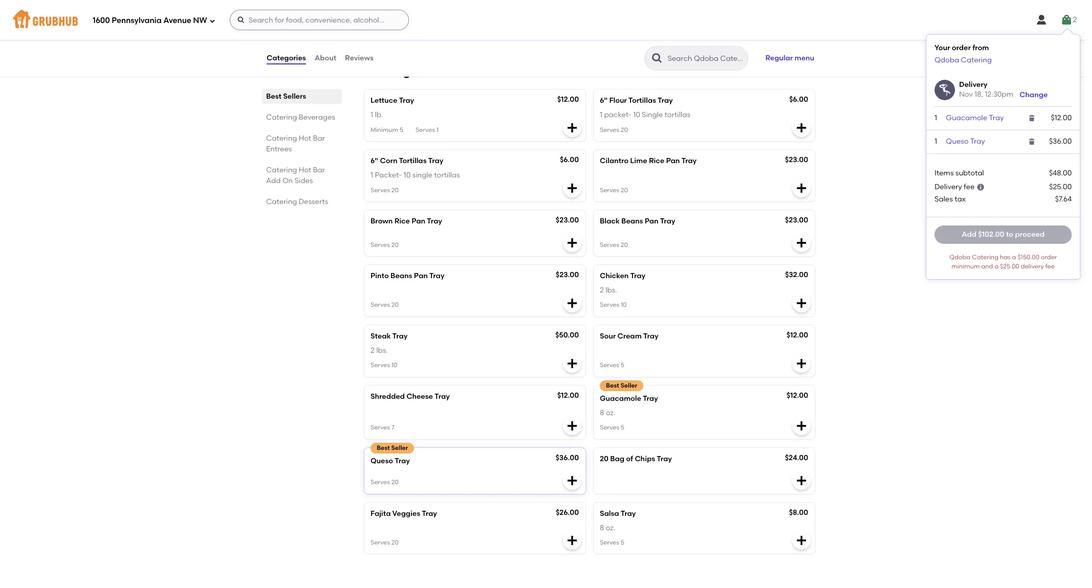 Task type: describe. For each thing, give the bounding box(es) containing it.
subtotal
[[956, 169, 985, 178]]

brown rice pan tray
[[371, 217, 442, 226]]

7
[[392, 425, 395, 432]]

8 oz. for guacamole tray
[[600, 409, 616, 418]]

add $102.00 to proceed button
[[935, 226, 1072, 244]]

lbs. for chicken
[[606, 286, 618, 295]]

catering down best sellers
[[266, 113, 297, 122]]

serves 7
[[371, 425, 395, 432]]

$150.00
[[1018, 254, 1040, 261]]

sour
[[600, 332, 616, 341]]

10 down steak tray
[[392, 362, 398, 369]]

lbs. for steak
[[377, 347, 388, 355]]

order inside qdoba catering has a $150.00 order minimum and a $25.00 delivery fee
[[1042, 254, 1058, 261]]

2 for $50.00
[[371, 347, 375, 355]]

2 lbs. for chicken tray
[[600, 286, 618, 295]]

catering left desserts
[[266, 198, 297, 206]]

delivery fee
[[935, 183, 975, 191]]

single
[[413, 171, 433, 180]]

serves 20 for queso tray
[[371, 480, 399, 487]]

qdoba catering link
[[935, 56, 992, 64]]

catering hot bar entrees tab
[[266, 133, 338, 155]]

items
[[935, 169, 954, 178]]

corn
[[380, 157, 398, 165]]

serves 5 for guacamole
[[600, 425, 625, 432]]

catering hot bar add on sides inside tab
[[266, 166, 325, 185]]

1 horizontal spatial on
[[482, 66, 498, 78]]

1 lb.
[[371, 111, 383, 120]]

catering desserts tab
[[266, 197, 338, 207]]

salsa
[[600, 510, 619, 519]]

20 bag of chips tray
[[600, 455, 672, 464]]

serves 20 for brown rice pan tray
[[371, 242, 399, 249]]

add inside catering hot bar add on sides
[[266, 177, 281, 185]]

sellers
[[283, 92, 306, 101]]

regular
[[766, 54, 793, 62]]

18,
[[975, 90, 984, 99]]

has
[[1001, 254, 1011, 261]]

salsa tray
[[600, 510, 636, 519]]

nw
[[193, 16, 207, 25]]

seller for $12.00
[[621, 382, 638, 390]]

2 button
[[1061, 11, 1078, 29]]

minimum 5
[[371, 126, 404, 134]]

minimum for minimum 5
[[371, 126, 398, 134]]

categories button
[[266, 40, 307, 77]]

$24.00
[[785, 454, 809, 463]]

categories
[[267, 54, 306, 62]]

catering inside catering hot bar add on sides
[[266, 166, 297, 175]]

guacamole tray link
[[947, 114, 1004, 122]]

oz. for guacamole
[[606, 409, 616, 418]]

$23.00 for pinto beans pan tray
[[556, 271, 579, 280]]

10 down chicken tray
[[621, 302, 627, 309]]

chicken
[[600, 272, 629, 281]]

your
[[935, 44, 951, 52]]

reviews
[[345, 54, 374, 62]]

about button
[[314, 40, 337, 77]]

queso tray inside tooltip
[[947, 137, 986, 146]]

serves 20 for black beans pan tray
[[600, 242, 628, 249]]

sour cream tray
[[600, 332, 659, 341]]

1 horizontal spatial rice
[[649, 157, 665, 165]]

2 inside button
[[1074, 15, 1078, 24]]

of
[[627, 455, 634, 464]]

0 vertical spatial hot
[[413, 66, 433, 78]]

1 horizontal spatial $25.00
[[1050, 183, 1072, 191]]

catering inside catering hot bar entrees
[[266, 134, 297, 143]]

catering hot bar add on sides tab
[[266, 165, 338, 186]]

best for $36.00
[[377, 445, 390, 452]]

best sellers
[[266, 92, 306, 101]]

5 left serves 1
[[400, 126, 404, 134]]

$25.00 inside qdoba catering has a $150.00 order minimum and a $25.00 delivery fee
[[1001, 263, 1020, 270]]

lb.
[[375, 111, 383, 120]]

hot for catering hot bar add on sides tab
[[299, 166, 311, 175]]

serves 20 for fajita veggies tray
[[371, 540, 399, 547]]

1 packet- 10 single tortillas
[[371, 171, 460, 180]]

sales
[[935, 195, 954, 204]]

qdoba inside the your order from qdoba catering
[[935, 56, 960, 64]]

bag
[[611, 455, 625, 464]]

cilantro lime rice pan tray
[[600, 157, 697, 165]]

about
[[315, 54, 337, 62]]

queso tray link
[[947, 137, 986, 146]]

chips
[[635, 455, 656, 464]]

tortillas for 6" corn tortillas tray
[[434, 171, 460, 180]]

minimum for minimum 20
[[371, 29, 398, 36]]

cream
[[618, 332, 642, 341]]

pennsylvania
[[112, 16, 162, 25]]

add $102.00 to proceed
[[962, 231, 1045, 239]]

$12.00 inside tooltip
[[1052, 114, 1072, 122]]

0 vertical spatial catering hot bar add on sides
[[363, 66, 529, 78]]

1 vertical spatial a
[[995, 263, 999, 270]]

beans for pinto
[[391, 272, 413, 281]]

fajita
[[371, 510, 391, 519]]

Search Qdoba Catering search field
[[667, 54, 745, 64]]

proceed
[[1016, 231, 1045, 239]]

add inside button
[[962, 231, 977, 239]]

seller for $36.00
[[392, 445, 408, 452]]

serves 1
[[416, 126, 439, 134]]

your order from qdoba catering
[[935, 44, 992, 64]]

10 down 6" flour tortillas tray
[[634, 111, 641, 120]]

tax
[[955, 195, 966, 204]]

regular menu
[[766, 54, 815, 62]]

$8.00
[[790, 509, 809, 518]]

avenue
[[163, 16, 191, 25]]

0 vertical spatial add
[[457, 66, 480, 78]]

0 vertical spatial fee
[[964, 183, 975, 191]]

$32.00
[[786, 271, 809, 280]]

1600 pennsylvania avenue nw
[[93, 16, 207, 25]]

queso inside tooltip
[[947, 137, 969, 146]]

shredded cheese tray
[[371, 393, 450, 401]]

items subtotal
[[935, 169, 985, 178]]

0 vertical spatial sides
[[500, 66, 529, 78]]

$6.00 for 1 packet- 10 single tortillas
[[560, 156, 579, 164]]

minimum 20
[[371, 29, 407, 36]]

delivery for nov
[[960, 80, 988, 89]]

best inside tab
[[266, 92, 282, 101]]

qdoba catering has a $150.00 order minimum and a $25.00 delivery fee
[[950, 254, 1058, 270]]

$26.00
[[556, 509, 579, 518]]

chicken tray
[[600, 272, 646, 281]]

serves 20 for minimum 20
[[419, 29, 447, 36]]

bar for catering hot bar add on sides tab
[[313, 166, 325, 175]]

catering hot bar entrees
[[266, 134, 325, 154]]

$6.00 for 1 packet- 10 single tortillas
[[790, 95, 809, 104]]



Task type: locate. For each thing, give the bounding box(es) containing it.
0 vertical spatial delivery
[[960, 80, 988, 89]]

delivery nov 18, 12:30pm
[[960, 80, 1014, 99]]

5 down sour cream tray
[[621, 362, 625, 369]]

$25.00 down has
[[1001, 263, 1020, 270]]

tortillas right single on the top left of page
[[434, 171, 460, 180]]

8 for guacamole
[[600, 409, 604, 418]]

main navigation navigation
[[0, 0, 1086, 40]]

svg image
[[209, 18, 215, 24], [566, 25, 579, 37], [566, 122, 579, 134], [796, 122, 808, 134], [1028, 138, 1037, 146], [566, 182, 579, 195], [796, 182, 808, 195], [796, 297, 808, 310], [566, 358, 579, 370], [796, 358, 808, 370], [566, 420, 579, 433], [796, 420, 808, 433], [796, 475, 808, 487], [796, 535, 808, 548]]

change button
[[1020, 90, 1048, 100]]

delivery up '18,'
[[960, 80, 988, 89]]

oz. down "salsa"
[[606, 524, 616, 533]]

best left sellers at the left top
[[266, 92, 282, 101]]

5 up bag
[[621, 425, 625, 432]]

lime
[[631, 157, 648, 165]]

0 horizontal spatial sides
[[295, 177, 313, 185]]

1 vertical spatial tortillas
[[399, 157, 427, 165]]

8 oz. up bag
[[600, 409, 616, 418]]

1 vertical spatial oz.
[[606, 524, 616, 533]]

0 horizontal spatial 6"
[[371, 157, 379, 165]]

1 vertical spatial serves 10
[[371, 362, 398, 369]]

1 vertical spatial 2 lbs.
[[371, 347, 388, 355]]

serves 20 for cilantro lime rice pan tray
[[600, 187, 628, 194]]

0 horizontal spatial $36.00
[[556, 454, 579, 463]]

delivery for fee
[[935, 183, 963, 191]]

1 minimum from the top
[[371, 29, 398, 36]]

bar inside catering hot bar entrees
[[313, 134, 325, 143]]

sides inside catering hot bar add on sides
[[295, 177, 313, 185]]

a
[[1013, 254, 1017, 261], [995, 263, 999, 270]]

minimum down 'lb.'
[[371, 126, 398, 134]]

1 vertical spatial minimum
[[371, 126, 398, 134]]

lbs. down chicken
[[606, 286, 618, 295]]

0 vertical spatial best
[[266, 92, 282, 101]]

serves 20
[[419, 29, 447, 36], [600, 126, 628, 134], [371, 187, 399, 194], [600, 187, 628, 194], [371, 242, 399, 249], [600, 242, 628, 249], [371, 302, 399, 309], [371, 480, 399, 487], [371, 540, 399, 547]]

best seller for $12.00
[[606, 382, 638, 390]]

queso
[[947, 137, 969, 146], [371, 457, 393, 466]]

$12.00
[[558, 95, 579, 104], [1052, 114, 1072, 122], [787, 331, 809, 340], [558, 392, 579, 400], [787, 392, 809, 400]]

2 8 from the top
[[600, 524, 604, 533]]

lettuce
[[371, 96, 398, 105]]

1 vertical spatial best seller
[[377, 445, 408, 452]]

0 vertical spatial tortillas
[[665, 111, 691, 120]]

bar
[[435, 66, 454, 78], [313, 134, 325, 143], [313, 166, 325, 175]]

2 for $32.00
[[600, 286, 604, 295]]

8 oz.
[[600, 409, 616, 418], [600, 524, 616, 533]]

on inside catering hot bar add on sides
[[283, 177, 293, 185]]

2 vertical spatial bar
[[313, 166, 325, 175]]

catering beverages
[[266, 113, 335, 122]]

1 vertical spatial $25.00
[[1001, 263, 1020, 270]]

lettuce tray
[[371, 96, 414, 105]]

order up qdoba catering link
[[952, 44, 971, 52]]

serves 5 down sour
[[600, 362, 625, 369]]

qdoba up minimum
[[950, 254, 971, 261]]

1 horizontal spatial sides
[[500, 66, 529, 78]]

delivery icon image
[[935, 80, 956, 100]]

regular menu button
[[761, 47, 819, 70]]

oz. up bag
[[606, 409, 616, 418]]

packet-
[[375, 171, 402, 180]]

$7.64
[[1056, 195, 1072, 204]]

hot down catering beverages tab
[[299, 134, 311, 143]]

cheese
[[407, 393, 433, 401]]

2 vertical spatial 2
[[371, 347, 375, 355]]

1 vertical spatial $36.00
[[556, 454, 579, 463]]

1 vertical spatial queso tray
[[371, 457, 410, 466]]

2 horizontal spatial 2
[[1074, 15, 1078, 24]]

seller down sour cream tray
[[621, 382, 638, 390]]

queso tray down "7"
[[371, 457, 410, 466]]

oz. for salsa
[[606, 524, 616, 533]]

serves 10 down chicken
[[600, 302, 627, 309]]

serves 5 for salsa
[[600, 540, 625, 547]]

flour
[[610, 96, 627, 105]]

minimum
[[952, 263, 980, 270]]

3 serves 5 from the top
[[600, 540, 625, 547]]

best seller down sour cream tray
[[606, 382, 638, 390]]

beans for black
[[622, 217, 643, 226]]

1 horizontal spatial queso tray
[[947, 137, 986, 146]]

bar inside catering hot bar add on sides
[[313, 166, 325, 175]]

0 vertical spatial minimum
[[371, 29, 398, 36]]

a right and
[[995, 263, 999, 270]]

shredded
[[371, 393, 405, 401]]

catering inside the your order from qdoba catering
[[962, 56, 992, 64]]

1 vertical spatial bar
[[313, 134, 325, 143]]

1 serves 5 from the top
[[600, 362, 625, 369]]

20
[[400, 29, 407, 36], [440, 29, 447, 36], [621, 126, 628, 134], [392, 187, 399, 194], [621, 187, 628, 194], [392, 242, 399, 249], [621, 242, 628, 249], [392, 302, 399, 309], [600, 455, 609, 464], [392, 480, 399, 487], [392, 540, 399, 547]]

1 vertical spatial 2
[[600, 286, 604, 295]]

serves 10
[[600, 302, 627, 309], [371, 362, 398, 369]]

best seller for $36.00
[[377, 445, 408, 452]]

0 vertical spatial queso
[[947, 137, 969, 146]]

1 vertical spatial $6.00
[[560, 156, 579, 164]]

1 horizontal spatial beans
[[622, 217, 643, 226]]

0 horizontal spatial beans
[[391, 272, 413, 281]]

minimum
[[371, 29, 398, 36], [371, 126, 398, 134]]

1600
[[93, 16, 110, 25]]

steak tray
[[371, 332, 408, 341]]

tooltip containing your order from
[[927, 29, 1081, 280]]

2 lbs. down chicken
[[600, 286, 618, 295]]

1 vertical spatial 8
[[600, 524, 604, 533]]

veggies
[[393, 510, 421, 519]]

0 vertical spatial $6.00
[[790, 95, 809, 104]]

$23.00 for black beans pan tray
[[786, 216, 809, 225]]

1 vertical spatial guacamole tray
[[600, 395, 658, 403]]

1 vertical spatial best
[[606, 382, 620, 390]]

catering up entrees
[[266, 134, 297, 143]]

10 down 6" corn tortillas tray
[[404, 171, 411, 180]]

catering inside qdoba catering has a $150.00 order minimum and a $25.00 delivery fee
[[973, 254, 999, 261]]

catering desserts
[[266, 198, 328, 206]]

2
[[1074, 15, 1078, 24], [600, 286, 604, 295], [371, 347, 375, 355]]

0 vertical spatial oz.
[[606, 409, 616, 418]]

$50.00
[[556, 331, 579, 340]]

fee inside qdoba catering has a $150.00 order minimum and a $25.00 delivery fee
[[1046, 263, 1055, 270]]

0 horizontal spatial tortillas
[[434, 171, 460, 180]]

search icon image
[[652, 52, 664, 65]]

$23.00 for brown rice pan tray
[[556, 216, 579, 225]]

beans right pinto
[[391, 272, 413, 281]]

1 horizontal spatial queso
[[947, 137, 969, 146]]

best
[[266, 92, 282, 101], [606, 382, 620, 390], [377, 445, 390, 452]]

bar for the catering hot bar entrees 'tab'
[[313, 134, 325, 143]]

single
[[642, 111, 663, 120]]

packet-
[[605, 111, 632, 120]]

1 vertical spatial 6"
[[371, 157, 379, 165]]

hot for the catering hot bar entrees 'tab'
[[299, 134, 311, 143]]

2 horizontal spatial add
[[962, 231, 977, 239]]

0 horizontal spatial rice
[[395, 217, 410, 226]]

queso tray down guacamole tray link
[[947, 137, 986, 146]]

0 horizontal spatial 2 lbs.
[[371, 347, 388, 355]]

beans
[[622, 217, 643, 226], [391, 272, 413, 281]]

8 oz. for salsa tray
[[600, 524, 616, 533]]

hot inside catering hot bar entrees
[[299, 134, 311, 143]]

2 8 oz. from the top
[[600, 524, 616, 533]]

2 minimum from the top
[[371, 126, 398, 134]]

0 vertical spatial best seller
[[606, 382, 638, 390]]

6" for 6" corn tortillas tray
[[371, 157, 379, 165]]

8
[[600, 409, 604, 418], [600, 524, 604, 533]]

$36.00 up $48.00
[[1050, 137, 1072, 146]]

$36.00 left bag
[[556, 454, 579, 463]]

0 vertical spatial 8 oz.
[[600, 409, 616, 418]]

qdoba inside qdoba catering has a $150.00 order minimum and a $25.00 delivery fee
[[950, 254, 971, 261]]

tortillas for 6" flour tortillas tray
[[665, 111, 691, 120]]

8 for salsa
[[600, 524, 604, 533]]

svg image inside tooltip
[[1028, 138, 1037, 146]]

desserts
[[299, 198, 328, 206]]

sales tax
[[935, 195, 966, 204]]

$6.00 left cilantro
[[560, 156, 579, 164]]

pan for pinto beans pan tray
[[414, 272, 428, 281]]

2 oz. from the top
[[606, 524, 616, 533]]

0 vertical spatial queso tray
[[947, 137, 986, 146]]

hot up the lettuce tray
[[413, 66, 433, 78]]

svg image inside main navigation navigation
[[209, 18, 215, 24]]

1 vertical spatial guacamole
[[600, 395, 642, 403]]

0 vertical spatial a
[[1013, 254, 1017, 261]]

0 horizontal spatial best seller
[[377, 445, 408, 452]]

0 vertical spatial 8
[[600, 409, 604, 418]]

0 horizontal spatial add
[[266, 177, 281, 185]]

0 horizontal spatial seller
[[392, 445, 408, 452]]

1 vertical spatial seller
[[392, 445, 408, 452]]

0 vertical spatial tortillas
[[629, 96, 656, 105]]

1 horizontal spatial serves 10
[[600, 302, 627, 309]]

12:30pm
[[986, 90, 1014, 99]]

$36.00 inside tooltip
[[1050, 137, 1072, 146]]

1 vertical spatial qdoba
[[950, 254, 971, 261]]

queso down serves 7
[[371, 457, 393, 466]]

0 vertical spatial $36.00
[[1050, 137, 1072, 146]]

6"
[[600, 96, 608, 105], [371, 157, 379, 165]]

6" left corn
[[371, 157, 379, 165]]

svg image inside 2 button
[[1061, 14, 1074, 26]]

6" left the flour
[[600, 96, 608, 105]]

2 vertical spatial hot
[[299, 166, 311, 175]]

beans right black
[[622, 217, 643, 226]]

1 horizontal spatial best seller
[[606, 382, 638, 390]]

tray
[[399, 96, 414, 105], [658, 96, 673, 105], [990, 114, 1004, 122], [971, 137, 986, 146], [428, 157, 444, 165], [682, 157, 697, 165], [427, 217, 442, 226], [661, 217, 676, 226], [430, 272, 445, 281], [631, 272, 646, 281], [393, 332, 408, 341], [644, 332, 659, 341], [435, 393, 450, 401], [643, 395, 658, 403], [657, 455, 672, 464], [395, 457, 410, 466], [422, 510, 437, 519], [621, 510, 636, 519]]

entrees
[[266, 145, 292, 154]]

$102.00
[[979, 231, 1005, 239]]

1 horizontal spatial fee
[[1046, 263, 1055, 270]]

catering down entrees
[[266, 166, 297, 175]]

1 horizontal spatial order
[[1042, 254, 1058, 261]]

best sellers tab
[[266, 91, 338, 102]]

queso tray
[[947, 137, 986, 146], [371, 457, 410, 466]]

guacamole tray inside tooltip
[[947, 114, 1004, 122]]

pan right pinto
[[414, 272, 428, 281]]

pan for black beans pan tray
[[645, 217, 659, 226]]

1 horizontal spatial a
[[1013, 254, 1017, 261]]

1 oz. from the top
[[606, 409, 616, 418]]

best down serves 7
[[377, 445, 390, 452]]

1 vertical spatial 8 oz.
[[600, 524, 616, 533]]

6" for 6" flour tortillas tray
[[600, 96, 608, 105]]

serves 10 down steak
[[371, 362, 398, 369]]

steak
[[371, 332, 391, 341]]

and
[[982, 263, 994, 270]]

pinto beans pan tray
[[371, 272, 445, 281]]

tortillas for single
[[399, 157, 427, 165]]

2 horizontal spatial best
[[606, 382, 620, 390]]

fee down "subtotal"
[[964, 183, 975, 191]]

0 horizontal spatial guacamole
[[600, 395, 642, 403]]

guacamole inside tooltip
[[947, 114, 988, 122]]

0 vertical spatial seller
[[621, 382, 638, 390]]

0 horizontal spatial serves 10
[[371, 362, 398, 369]]

qdoba down your
[[935, 56, 960, 64]]

1 horizontal spatial seller
[[621, 382, 638, 390]]

$23.00 for cilantro lime rice pan tray
[[786, 156, 809, 164]]

0 vertical spatial serves 5
[[600, 362, 625, 369]]

fee right delivery
[[1046, 263, 1055, 270]]

1 vertical spatial beans
[[391, 272, 413, 281]]

a right has
[[1013, 254, 1017, 261]]

$25.00 up the $7.64
[[1050, 183, 1072, 191]]

2 vertical spatial add
[[962, 231, 977, 239]]

pinto
[[371, 272, 389, 281]]

0 vertical spatial bar
[[435, 66, 454, 78]]

order up delivery
[[1042, 254, 1058, 261]]

seller down "7"
[[392, 445, 408, 452]]

0 horizontal spatial queso tray
[[371, 457, 410, 466]]

catering up and
[[973, 254, 999, 261]]

1 packet- 10 single tortillas
[[600, 111, 691, 120]]

0 horizontal spatial fee
[[964, 183, 975, 191]]

$6.00 down menu
[[790, 95, 809, 104]]

catering up lettuce
[[363, 66, 411, 78]]

0 vertical spatial on
[[482, 66, 498, 78]]

1 vertical spatial fee
[[1046, 263, 1055, 270]]

$48.00
[[1050, 169, 1072, 178]]

pan right "lime"
[[667, 157, 680, 165]]

minimum up reviews
[[371, 29, 398, 36]]

0 horizontal spatial a
[[995, 263, 999, 270]]

0 vertical spatial 6"
[[600, 96, 608, 105]]

brown
[[371, 217, 393, 226]]

fee
[[964, 183, 975, 191], [1046, 263, 1055, 270]]

catering down from
[[962, 56, 992, 64]]

catering hot bar add on sides
[[363, 66, 529, 78], [266, 166, 325, 185]]

pan right brown on the top of the page
[[412, 217, 426, 226]]

Search for food, convenience, alcohol... search field
[[230, 10, 409, 30]]

from
[[973, 44, 990, 52]]

2 lbs. down steak
[[371, 347, 388, 355]]

pan
[[667, 157, 680, 165], [412, 217, 426, 226], [645, 217, 659, 226], [414, 272, 428, 281]]

$23.00
[[786, 156, 809, 164], [556, 216, 579, 225], [786, 216, 809, 225], [556, 271, 579, 280]]

tortillas for single
[[629, 96, 656, 105]]

0 vertical spatial guacamole
[[947, 114, 988, 122]]

delivery
[[1021, 263, 1045, 270]]

1 vertical spatial hot
[[299, 134, 311, 143]]

queso down guacamole tray link
[[947, 137, 969, 146]]

1 horizontal spatial guacamole tray
[[947, 114, 1004, 122]]

1 horizontal spatial $36.00
[[1050, 137, 1072, 146]]

0 horizontal spatial queso
[[371, 457, 393, 466]]

tortillas right single
[[665, 111, 691, 120]]

hot down the catering hot bar entrees 'tab'
[[299, 166, 311, 175]]

svg image
[[1036, 14, 1048, 26], [1061, 14, 1074, 26], [237, 16, 245, 24], [796, 25, 808, 37], [1028, 114, 1037, 122], [977, 183, 985, 191], [566, 237, 579, 249], [796, 237, 808, 249], [566, 297, 579, 310], [566, 475, 579, 487], [566, 535, 579, 548]]

1 8 from the top
[[600, 409, 604, 418]]

rice
[[649, 157, 665, 165], [395, 217, 410, 226]]

1 vertical spatial add
[[266, 177, 281, 185]]

catering beverages tab
[[266, 112, 338, 123]]

1 horizontal spatial tortillas
[[665, 111, 691, 120]]

8 oz. down "salsa"
[[600, 524, 616, 533]]

1 8 oz. from the top
[[600, 409, 616, 418]]

1 vertical spatial catering hot bar add on sides
[[266, 166, 325, 185]]

$6.00
[[790, 95, 809, 104], [560, 156, 579, 164]]

pan for brown rice pan tray
[[412, 217, 426, 226]]

oz.
[[606, 409, 616, 418], [606, 524, 616, 533]]

10
[[634, 111, 641, 120], [404, 171, 411, 180], [621, 302, 627, 309], [392, 362, 398, 369]]

guacamole tray
[[947, 114, 1004, 122], [600, 395, 658, 403]]

5 down salsa tray
[[621, 540, 625, 547]]

2 lbs. for steak tray
[[371, 347, 388, 355]]

black
[[600, 217, 620, 226]]

1 vertical spatial lbs.
[[377, 347, 388, 355]]

1 horizontal spatial guacamole
[[947, 114, 988, 122]]

reviews button
[[345, 40, 374, 77]]

nov
[[960, 90, 973, 99]]

menu
[[795, 54, 815, 62]]

lbs.
[[606, 286, 618, 295], [377, 347, 388, 355]]

rice right "lime"
[[649, 157, 665, 165]]

1 horizontal spatial tortillas
[[629, 96, 656, 105]]

1 vertical spatial queso
[[371, 457, 393, 466]]

delivery up sales tax
[[935, 183, 963, 191]]

serves 20 for pinto beans pan tray
[[371, 302, 399, 309]]

serves 10 for steak
[[371, 362, 398, 369]]

2 serves 5 from the top
[[600, 425, 625, 432]]

lbs. down steak
[[377, 347, 388, 355]]

tooltip
[[927, 29, 1081, 280]]

0 vertical spatial qdoba
[[935, 56, 960, 64]]

serves 5
[[600, 362, 625, 369], [600, 425, 625, 432], [600, 540, 625, 547]]

to
[[1007, 231, 1014, 239]]

0 horizontal spatial catering hot bar add on sides
[[266, 166, 325, 185]]

1 horizontal spatial 6"
[[600, 96, 608, 105]]

0 horizontal spatial on
[[283, 177, 293, 185]]

6" flour tortillas tray
[[600, 96, 673, 105]]

best down sour
[[606, 382, 620, 390]]

serves 5 down "salsa"
[[600, 540, 625, 547]]

1 vertical spatial rice
[[395, 217, 410, 226]]

best seller down "7"
[[377, 445, 408, 452]]

hot inside catering hot bar add on sides
[[299, 166, 311, 175]]

2 vertical spatial best
[[377, 445, 390, 452]]

1 horizontal spatial catering hot bar add on sides
[[363, 66, 529, 78]]

0 horizontal spatial $25.00
[[1001, 263, 1020, 270]]

6" corn tortillas tray
[[371, 157, 444, 165]]

serves 5 up bag
[[600, 425, 625, 432]]

pan right black
[[645, 217, 659, 226]]

best for $12.00
[[606, 382, 620, 390]]

on
[[482, 66, 498, 78], [283, 177, 293, 185]]

delivery inside delivery nov 18, 12:30pm
[[960, 80, 988, 89]]

change
[[1020, 90, 1048, 99]]

rice right brown on the top of the page
[[395, 217, 410, 226]]

order inside the your order from qdoba catering
[[952, 44, 971, 52]]

serves 10 for chicken
[[600, 302, 627, 309]]

0 horizontal spatial guacamole tray
[[600, 395, 658, 403]]

1 horizontal spatial add
[[457, 66, 480, 78]]



Task type: vqa. For each thing, say whether or not it's contained in the screenshot.
dessert image
no



